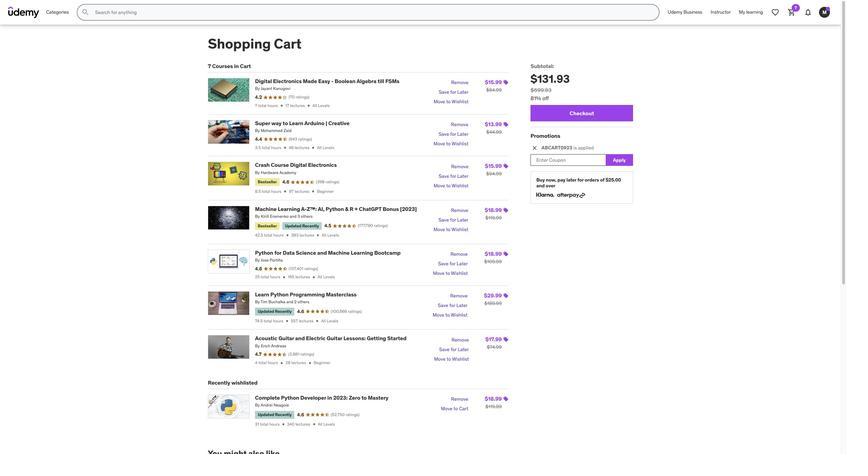 Task type: describe. For each thing, give the bounding box(es) containing it.
lessons:
[[343, 335, 366, 342]]

xxsmall image left 557 on the left bottom of the page
[[285, 319, 290, 323]]

xxsmall image down 137,401 ratings element
[[312, 275, 316, 280]]

(70
[[289, 94, 295, 100]]

python for data science and machine learning bootcamp link
[[255, 249, 401, 256]]

(52,750 ratings)
[[331, 412, 360, 417]]

remove move to cart
[[441, 396, 468, 412]]

all for 165 lectures
[[318, 274, 322, 279]]

electric
[[306, 335, 326, 342]]

$699.93
[[531, 87, 552, 93]]

buy
[[536, 177, 545, 183]]

orders
[[585, 177, 599, 183]]

over
[[546, 183, 555, 189]]

xxsmall image left 97
[[283, 189, 288, 194]]

updated for complete
[[258, 412, 274, 417]]

masterclass
[[326, 291, 357, 298]]

off
[[543, 95, 549, 102]]

4.6 for complete
[[297, 412, 304, 418]]

levels for 46 lectures
[[323, 145, 334, 150]]

4.6 for learn
[[297, 308, 304, 315]]

340
[[287, 421, 295, 427]]

$119.99 for complete python developer in 2023: zero to mastery
[[486, 404, 502, 410]]

business
[[684, 9, 703, 15]]

buchalka
[[268, 299, 285, 304]]

52,750 ratings element
[[331, 412, 360, 418]]

electronics inside crash course digital electronics by hardware academy
[[308, 161, 337, 168]]

learning inside machine learning a-z™: ai, python & r + chatgpt bonus [2023] by kirill eremenko and 3 others
[[278, 205, 300, 212]]

$13.99 $44.99
[[485, 121, 502, 135]]

instructor link
[[707, 4, 735, 21]]

total for 74.5
[[264, 318, 272, 323]]

getting
[[367, 335, 386, 342]]

81%
[[531, 95, 541, 102]]

updated recently for developer
[[258, 412, 292, 417]]

xxsmall image left 165
[[282, 275, 287, 280]]

my learning
[[739, 9, 763, 15]]

$17.99
[[485, 336, 502, 343]]

all levels for 46 lectures
[[317, 145, 334, 150]]

cart for remove move to cart
[[459, 406, 468, 412]]

zaid
[[284, 128, 292, 133]]

total for 42.5
[[264, 232, 272, 238]]

programming
[[290, 291, 325, 298]]

python inside complete python developer in 2023: zero to mastery by andrei neagoie
[[281, 394, 299, 401]]

hours for 8.5 total hours
[[271, 189, 281, 194]]

you have alerts image
[[826, 7, 830, 11]]

ratings) for (137,401 ratings)
[[304, 266, 318, 271]]

creative
[[328, 120, 350, 126]]

recently up the 383 lectures
[[302, 223, 319, 228]]

74.5 total hours
[[255, 318, 283, 323]]

7 coupon icon image from the top
[[503, 337, 509, 342]]

learn python programming masterclass by tim buchalka and 2 others
[[255, 291, 357, 304]]

jose
[[261, 257, 269, 263]]

(3,861 ratings)
[[288, 352, 314, 357]]

by inside super way to learn arduino | creative by mohammed zaid
[[255, 128, 260, 133]]

learn python programming masterclass link
[[255, 291, 357, 298]]

hours for 3.5 total hours
[[271, 145, 281, 150]]

boolean
[[335, 78, 356, 85]]

(3,861
[[288, 352, 299, 357]]

25
[[255, 274, 260, 279]]

m
[[823, 9, 827, 15]]

pay
[[558, 177, 565, 183]]

all levels for 557 lectures
[[321, 318, 338, 323]]

all levels for 340 lectures
[[318, 421, 335, 427]]

4.5
[[324, 223, 331, 229]]

$64.99
[[486, 87, 502, 93]]

udemy business link
[[664, 4, 707, 21]]

$18.99 for machine learning a-z™: ai, python & r + chatgpt bonus [2023]
[[485, 206, 502, 213]]

now,
[[546, 177, 557, 183]]

way
[[271, 120, 282, 126]]

my learning link
[[735, 4, 767, 21]]

buy now, pay later for orders of $25.00 and over
[[536, 177, 621, 189]]

hours for 31 total hours
[[269, 421, 280, 427]]

4.6 up 25
[[255, 266, 262, 272]]

machine inside machine learning a-z™: ai, python & r + chatgpt bonus [2023] by kirill eremenko and 3 others
[[255, 205, 277, 212]]

r
[[350, 205, 353, 212]]

bestseller for crash
[[258, 179, 277, 184]]

python inside learn python programming masterclass by tim buchalka and 2 others
[[270, 291, 289, 298]]

0 vertical spatial updated
[[285, 223, 301, 228]]

digital inside digital electronics made easy - boolean algebra till fsms by jayant kanugovi
[[255, 78, 272, 85]]

$119.99 for machine learning a-z™: ai, python & r + chatgpt bonus [2023]
[[486, 215, 502, 221]]

6 coupon icon image from the top
[[503, 293, 509, 299]]

$25.00
[[606, 177, 621, 183]]

tim
[[261, 299, 267, 304]]

by inside acoustic guitar and electric guitar lessons: getting started by erich andreas
[[255, 343, 260, 348]]

$13.99
[[485, 121, 502, 127]]

all levels for 165 lectures
[[318, 274, 335, 279]]

erich
[[261, 343, 270, 348]]

7 for 7 total hours
[[255, 103, 257, 108]]

0 vertical spatial in
[[234, 63, 239, 69]]

levels for 17 lectures
[[318, 103, 330, 108]]

klarna image
[[536, 191, 555, 198]]

z™:
[[307, 205, 317, 212]]

by inside the python for data science and machine learning bootcamp by jose portilla
[[255, 257, 260, 263]]

$15.99 for $15.99 $94.99
[[485, 163, 502, 169]]

xxsmall image left 383 at the left bottom of page
[[285, 233, 290, 238]]

2 guitar from the left
[[327, 335, 342, 342]]

31
[[255, 421, 259, 427]]

$18.99 $109.99
[[484, 250, 502, 265]]

hours for 4 total hours
[[268, 360, 278, 365]]

xxsmall image right 340 lectures
[[312, 422, 316, 427]]

subtotal:
[[531, 63, 554, 69]]

lectures for 17 lectures
[[290, 103, 305, 108]]

to inside complete python developer in 2023: zero to mastery by andrei neagoie
[[362, 394, 367, 401]]

promotions
[[531, 132, 560, 139]]

340 lectures
[[287, 421, 310, 427]]

(398
[[316, 179, 325, 184]]

7 for 7 courses in cart
[[208, 63, 211, 69]]

crash course digital electronics link
[[255, 161, 337, 168]]

python inside the python for data science and machine learning bootcamp by jose portilla
[[255, 249, 273, 256]]

xxsmall image down 3,861 ratings element
[[308, 361, 312, 365]]

lectures for 340 lectures
[[296, 421, 310, 427]]

hardware
[[261, 170, 279, 175]]

python inside machine learning a-z™: ai, python & r + chatgpt bonus [2023] by kirill eremenko and 3 others
[[326, 205, 344, 212]]

[2023]
[[400, 205, 417, 212]]

started
[[387, 335, 407, 342]]

(177,790
[[358, 223, 373, 228]]

xxsmall image right "97 lectures"
[[311, 189, 316, 194]]

jayant
[[261, 86, 272, 91]]

8 coupon icon image from the top
[[503, 396, 509, 402]]

total for 4
[[258, 360, 267, 365]]

$18.99 inside $18.99 $109.99
[[485, 250, 502, 257]]

remove inside remove move to cart
[[451, 396, 468, 402]]

3 coupon icon image from the top
[[503, 164, 509, 169]]

afterpay image
[[557, 193, 585, 198]]

learn inside super way to learn arduino | creative by mohammed zaid
[[289, 120, 303, 126]]

subtotal: $131.93 $699.93 81% off
[[531, 63, 570, 102]]

bootcamp
[[374, 249, 401, 256]]

notifications image
[[804, 8, 812, 16]]

Enter Coupon text field
[[531, 154, 606, 166]]

crash
[[255, 161, 270, 168]]

for inside the python for data science and machine learning bootcamp by jose portilla
[[274, 249, 282, 256]]

by inside crash course digital electronics by hardware academy
[[255, 170, 260, 175]]

crash course digital electronics by hardware academy
[[255, 161, 337, 175]]

to inside remove move to cart
[[454, 406, 458, 412]]

$15.99 $94.99
[[485, 163, 502, 177]]

398 ratings element
[[316, 179, 339, 185]]

|
[[326, 120, 327, 126]]

shopping cart
[[208, 35, 302, 52]]

and inside machine learning a-z™: ai, python & r + chatgpt bonus [2023] by kirill eremenko and 3 others
[[290, 214, 297, 219]]

andreas
[[271, 343, 286, 348]]

of
[[600, 177, 605, 183]]

apply
[[613, 157, 626, 163]]

(398 ratings)
[[316, 179, 339, 184]]

kirill
[[261, 214, 269, 219]]

8.5 total hours
[[255, 189, 281, 194]]

total for 8.5
[[262, 189, 270, 194]]

algebra
[[357, 78, 376, 85]]

wishlist image
[[771, 8, 780, 16]]

xxsmall image left the 46
[[283, 145, 288, 150]]

4.4
[[255, 136, 262, 142]]

557
[[291, 318, 298, 323]]

ai,
[[318, 205, 325, 212]]

hours for 74.5 total hours
[[273, 318, 283, 323]]

lectures for 46 lectures
[[295, 145, 310, 150]]

(137,401
[[289, 266, 303, 271]]

shopping
[[208, 35, 271, 52]]

(643
[[289, 136, 297, 141]]

developer
[[300, 394, 326, 401]]

andrei
[[261, 403, 273, 408]]



Task type: locate. For each thing, give the bounding box(es) containing it.
recently down buchalka
[[275, 309, 292, 314]]

m link
[[816, 4, 833, 21]]

small image
[[531, 145, 538, 152]]

bestseller up 42.5 total hours
[[258, 223, 277, 228]]

2 vertical spatial $18.99
[[485, 395, 502, 402]]

save for later button
[[439, 88, 469, 97], [439, 129, 468, 139], [439, 171, 469, 181], [439, 215, 468, 225], [438, 259, 468, 269], [438, 301, 468, 311], [439, 345, 469, 354]]

zero
[[349, 394, 360, 401]]

4.6 up 557 lectures
[[297, 308, 304, 315]]

hours left 383 at the left bottom of page
[[273, 232, 284, 238]]

all for 383 lectures
[[322, 232, 326, 238]]

all levels down the (52,750
[[318, 421, 335, 427]]

lectures right 383 at the left bottom of page
[[300, 232, 314, 238]]

2 $18.99 from the top
[[485, 250, 502, 257]]

and
[[536, 183, 545, 189], [290, 214, 297, 219], [317, 249, 327, 256], [286, 299, 293, 304], [295, 335, 305, 342]]

42.5 total hours
[[255, 232, 284, 238]]

levels for 557 lectures
[[327, 318, 338, 323]]

$17.99 $74.99
[[485, 336, 502, 350]]

total down 4.2
[[258, 103, 267, 108]]

later
[[566, 177, 577, 183]]

and left electric
[[295, 335, 305, 342]]

lectures for 28 lectures
[[291, 360, 306, 365]]

digital inside crash course digital electronics by hardware academy
[[290, 161, 307, 168]]

1 horizontal spatial 7
[[255, 103, 257, 108]]

557 lectures
[[291, 318, 314, 323]]

1 $119.99 from the top
[[486, 215, 502, 221]]

ratings) for (398 ratings)
[[326, 179, 339, 184]]

7 for 7
[[795, 5, 797, 10]]

updated up 31 total hours
[[258, 412, 274, 417]]

by left andrei
[[255, 403, 260, 408]]

0 vertical spatial others
[[301, 214, 313, 219]]

categories
[[46, 9, 69, 15]]

total right the 31 on the bottom left of the page
[[260, 421, 268, 427]]

by left jose
[[255, 257, 260, 263]]

for
[[450, 89, 456, 95], [450, 131, 456, 137], [450, 173, 456, 179], [578, 177, 584, 183], [450, 217, 456, 223], [274, 249, 282, 256], [450, 260, 456, 267], [449, 302, 455, 309], [451, 346, 457, 352]]

coupon icon image
[[503, 80, 509, 85], [503, 122, 509, 127], [503, 164, 509, 169], [503, 207, 509, 213], [503, 251, 509, 257], [503, 293, 509, 299], [503, 337, 509, 342], [503, 396, 509, 402]]

ratings) inside "177,790 ratings" element
[[374, 223, 388, 228]]

xxsmall image
[[306, 103, 311, 108], [283, 145, 288, 150], [283, 189, 288, 194], [311, 189, 316, 194], [285, 233, 290, 238], [279, 361, 284, 365], [281, 422, 286, 427], [312, 422, 316, 427]]

python left & at the left of the page
[[326, 205, 344, 212]]

ratings) for (3,861 ratings)
[[300, 352, 314, 357]]

all levels for 383 lectures
[[322, 232, 339, 238]]

digital
[[255, 78, 272, 85], [290, 161, 307, 168]]

1 vertical spatial updated
[[258, 309, 274, 314]]

python up neagoie
[[281, 394, 299, 401]]

1 vertical spatial $15.99
[[485, 163, 502, 169]]

1 vertical spatial digital
[[290, 161, 307, 168]]

total for 31
[[260, 421, 268, 427]]

and right science
[[317, 249, 327, 256]]

all for 340 lectures
[[318, 421, 322, 427]]

for inside buy now, pay later for orders of $25.00 and over
[[578, 177, 584, 183]]

lectures down 70 ratings element
[[290, 103, 305, 108]]

1 vertical spatial learn
[[255, 291, 269, 298]]

categories button
[[42, 4, 73, 21]]

ratings) right (3,861
[[300, 352, 314, 357]]

0 vertical spatial $119.99
[[486, 215, 502, 221]]

lectures down 137,401 ratings element
[[295, 274, 310, 279]]

wishlist
[[452, 99, 469, 105], [452, 141, 468, 147], [452, 182, 469, 189], [452, 226, 468, 232], [451, 270, 468, 276], [451, 312, 468, 318], [452, 356, 469, 362]]

0 vertical spatial electronics
[[273, 78, 302, 85]]

ratings) inside 398 ratings element
[[326, 179, 339, 184]]

all for 557 lectures
[[321, 318, 326, 323]]

move inside remove move to cart
[[441, 406, 453, 412]]

lectures right 97
[[295, 189, 310, 194]]

and left the over
[[536, 183, 545, 189]]

1 guitar from the left
[[278, 335, 294, 342]]

1 vertical spatial electronics
[[308, 161, 337, 168]]

all levels up |
[[313, 103, 330, 108]]

1 vertical spatial beginner
[[314, 360, 330, 365]]

hours left 165
[[270, 274, 280, 279]]

7 by from the top
[[255, 343, 260, 348]]

ratings) inside 643 ratings element
[[298, 136, 312, 141]]

cart inside remove move to cart
[[459, 406, 468, 412]]

0 vertical spatial machine
[[255, 205, 277, 212]]

(643 ratings)
[[289, 136, 312, 141]]

others inside machine learning a-z™: ai, python & r + chatgpt bonus [2023] by kirill eremenko and 3 others
[[301, 214, 313, 219]]

100,666 ratings element
[[331, 309, 362, 314]]

$18.99 for complete python developer in 2023: zero to mastery
[[485, 395, 502, 402]]

hours
[[268, 103, 278, 108], [271, 145, 281, 150], [271, 189, 281, 194], [273, 232, 284, 238], [270, 274, 280, 279], [273, 318, 283, 323], [268, 360, 278, 365], [269, 421, 280, 427]]

all right 340 lectures
[[318, 421, 322, 427]]

ratings) for (70 ratings)
[[296, 94, 309, 100]]

$15.99 up the $64.99 at the right of the page
[[485, 79, 502, 86]]

electronics up kanugovi
[[273, 78, 302, 85]]

all down 137,401 ratings element
[[318, 274, 322, 279]]

learning inside the python for data science and machine learning bootcamp by jose portilla
[[351, 249, 373, 256]]

total for 3.5
[[262, 145, 270, 150]]

in left 2023:
[[327, 394, 332, 401]]

2 coupon icon image from the top
[[503, 122, 509, 127]]

all down 4.5
[[322, 232, 326, 238]]

3.5 total hours
[[255, 145, 281, 150]]

updated down tim at the bottom of the page
[[258, 309, 274, 314]]

1 vertical spatial $18.99 $119.99
[[485, 395, 502, 410]]

3 $18.99 from the top
[[485, 395, 502, 402]]

2 vertical spatial updated
[[258, 412, 274, 417]]

74.5
[[255, 318, 263, 323]]

28
[[286, 360, 290, 365]]

2 bestseller from the top
[[258, 223, 277, 228]]

levels for 383 lectures
[[327, 232, 339, 238]]

ratings) inside 70 ratings element
[[296, 94, 309, 100]]

46
[[289, 145, 294, 150]]

mastery
[[368, 394, 388, 401]]

updated for learn
[[258, 309, 274, 314]]

6 by from the top
[[255, 299, 260, 304]]

$131.93
[[531, 72, 570, 86]]

all levels down |
[[317, 145, 334, 150]]

28 lectures
[[286, 360, 306, 365]]

643 ratings element
[[289, 136, 312, 142]]

ratings) right (177,790
[[374, 223, 388, 228]]

1 vertical spatial others
[[298, 299, 309, 304]]

total right 3.5
[[262, 145, 270, 150]]

1 vertical spatial learning
[[351, 249, 373, 256]]

1 by from the top
[[255, 86, 260, 91]]

others inside learn python programming masterclass by tim buchalka and 2 others
[[298, 299, 309, 304]]

by inside complete python developer in 2023: zero to mastery by andrei neagoie
[[255, 403, 260, 408]]

by left kirill
[[255, 214, 260, 219]]

digital electronics made easy - boolean algebra till fsms by jayant kanugovi
[[255, 78, 399, 91]]

machine inside the python for data science and machine learning bootcamp by jose portilla
[[328, 249, 350, 256]]

hours for 25 total hours
[[270, 274, 280, 279]]

hours left 17
[[268, 103, 278, 108]]

ratings) for (177,790 ratings)
[[374, 223, 388, 228]]

lectures for 557 lectures
[[299, 318, 314, 323]]

165
[[288, 274, 294, 279]]

ratings) inside 137,401 ratings element
[[304, 266, 318, 271]]

ratings) for (100,666 ratings)
[[348, 309, 362, 314]]

1 vertical spatial updated recently
[[258, 309, 292, 314]]

learn
[[289, 120, 303, 126], [255, 291, 269, 298]]

recently left wishlisted
[[208, 379, 230, 386]]

2 $119.99 from the top
[[486, 404, 502, 410]]

2 horizontal spatial 7
[[795, 5, 797, 10]]

ratings) inside 3,861 ratings element
[[300, 352, 314, 357]]

1 $15.99 from the top
[[485, 79, 502, 86]]

updated recently down buchalka
[[258, 309, 292, 314]]

by inside learn python programming masterclass by tim buchalka and 2 others
[[255, 299, 260, 304]]

all levels for 17 lectures
[[313, 103, 330, 108]]

others down a-
[[301, 214, 313, 219]]

4.6 for crash
[[282, 179, 289, 185]]

0 horizontal spatial digital
[[255, 78, 272, 85]]

recently down neagoie
[[275, 412, 292, 417]]

1 vertical spatial 7
[[208, 63, 211, 69]]

3,861 ratings element
[[288, 352, 314, 357]]

ratings) right the (70
[[296, 94, 309, 100]]

1 $18.99 $119.99 from the top
[[485, 206, 502, 221]]

7 left courses
[[208, 63, 211, 69]]

in inside complete python developer in 2023: zero to mastery by andrei neagoie
[[327, 394, 332, 401]]

digital up academy
[[290, 161, 307, 168]]

all for 17 lectures
[[313, 103, 317, 108]]

beginner
[[317, 189, 334, 194], [314, 360, 330, 365]]

2
[[294, 299, 297, 304]]

total right 42.5
[[264, 232, 272, 238]]

42.5
[[255, 232, 263, 238]]

lectures for 165 lectures
[[295, 274, 310, 279]]

1 horizontal spatial learn
[[289, 120, 303, 126]]

by left erich
[[255, 343, 260, 348]]

levels for 340 lectures
[[323, 421, 335, 427]]

$44.99
[[486, 129, 502, 135]]

0 vertical spatial $18.99
[[485, 206, 502, 213]]

lectures
[[290, 103, 305, 108], [295, 145, 310, 150], [295, 189, 310, 194], [300, 232, 314, 238], [295, 274, 310, 279], [299, 318, 314, 323], [291, 360, 306, 365], [296, 421, 310, 427]]

1 coupon icon image from the top
[[503, 80, 509, 85]]

all for 46 lectures
[[317, 145, 322, 150]]

2 $15.99 from the top
[[485, 163, 502, 169]]

beginner down 3,861 ratings element
[[314, 360, 330, 365]]

1 vertical spatial bestseller
[[258, 223, 277, 228]]

17 lectures
[[285, 103, 305, 108]]

2 vertical spatial 7
[[255, 103, 257, 108]]

electronics inside digital electronics made easy - boolean algebra till fsms by jayant kanugovi
[[273, 78, 302, 85]]

all levels down 4.5
[[322, 232, 339, 238]]

hours for 7 total hours
[[268, 103, 278, 108]]

ratings)
[[296, 94, 309, 100], [298, 136, 312, 141], [326, 179, 339, 184], [374, 223, 388, 228], [304, 266, 318, 271], [348, 309, 362, 314], [300, 352, 314, 357], [346, 412, 360, 417]]

wishlisted
[[231, 379, 258, 386]]

0 horizontal spatial cart
[[240, 63, 251, 69]]

lectures down 643 ratings element
[[295, 145, 310, 150]]

ratings) right (398
[[326, 179, 339, 184]]

instructor
[[711, 9, 731, 15]]

lectures for 97 lectures
[[295, 189, 310, 194]]

7 link
[[784, 4, 800, 21]]

a-
[[301, 205, 307, 212]]

cart for 7 courses in cart
[[240, 63, 251, 69]]

learning up eremenko
[[278, 205, 300, 212]]

0 vertical spatial beginner
[[317, 189, 334, 194]]

beginner for 28 lectures
[[314, 360, 330, 365]]

and inside buy now, pay later for orders of $25.00 and over
[[536, 183, 545, 189]]

$18.99 $119.99 for complete python developer in 2023: zero to mastery
[[485, 395, 502, 410]]

and inside acoustic guitar and electric guitar lessons: getting started by erich andreas
[[295, 335, 305, 342]]

5 coupon icon image from the top
[[503, 251, 509, 257]]

xxsmall image left 28
[[279, 361, 284, 365]]

1 vertical spatial $119.99
[[486, 404, 502, 410]]

$18.99 $119.99 for machine learning a-z™: ai, python & r + chatgpt bonus [2023]
[[485, 206, 502, 221]]

super way to learn arduino | creative link
[[255, 120, 350, 126]]

apply button
[[606, 154, 633, 166]]

levels down "(100,666"
[[327, 318, 338, 323]]

2 vertical spatial cart
[[459, 406, 468, 412]]

(100,666 ratings)
[[331, 309, 362, 314]]

0 horizontal spatial electronics
[[273, 78, 302, 85]]

bestseller for machine
[[258, 223, 277, 228]]

lectures down 3,861 ratings element
[[291, 360, 306, 365]]

4.7
[[255, 351, 262, 357]]

137,401 ratings element
[[289, 266, 318, 272]]

1 horizontal spatial in
[[327, 394, 332, 401]]

0 horizontal spatial learn
[[255, 291, 269, 298]]

ratings) inside 100,666 ratings element
[[348, 309, 362, 314]]

shopping cart with 7 items image
[[788, 8, 796, 16]]

1 vertical spatial cart
[[240, 63, 251, 69]]

levels for 165 lectures
[[323, 274, 335, 279]]

total for 7
[[258, 103, 267, 108]]

abcart0923 is applied
[[542, 145, 594, 151]]

ratings) up the 165 lectures
[[304, 266, 318, 271]]

46 lectures
[[289, 145, 310, 150]]

updated recently for programming
[[258, 309, 292, 314]]

python up jose
[[255, 249, 273, 256]]

all levels down the python for data science and machine learning bootcamp by jose portilla
[[318, 274, 335, 279]]

total right 4
[[258, 360, 267, 365]]

levels
[[318, 103, 330, 108], [323, 145, 334, 150], [327, 232, 339, 238], [323, 274, 335, 279], [327, 318, 338, 323], [323, 421, 335, 427]]

Search for anything text field
[[94, 6, 651, 18]]

others down "learn python programming masterclass" 'link'
[[298, 299, 309, 304]]

later
[[457, 89, 469, 95], [457, 131, 468, 137], [457, 173, 469, 179], [457, 217, 468, 223], [457, 260, 468, 267], [456, 302, 468, 309], [458, 346, 469, 352]]

and left 2
[[286, 299, 293, 304]]

177,790 ratings element
[[358, 223, 388, 229]]

total for 25
[[261, 274, 269, 279]]

move to wishlist button
[[434, 97, 469, 107], [434, 139, 468, 149], [434, 181, 469, 191], [434, 225, 468, 234], [433, 269, 468, 278], [433, 311, 468, 320], [434, 354, 469, 364]]

$18.99
[[485, 206, 502, 213], [485, 250, 502, 257], [485, 395, 502, 402]]

7 left notifications image
[[795, 5, 797, 10]]

total right 8.5
[[262, 189, 270, 194]]

1 horizontal spatial cart
[[274, 35, 302, 52]]

+
[[355, 205, 358, 212]]

portilla
[[270, 257, 283, 263]]

0 vertical spatial bestseller
[[258, 179, 277, 184]]

guitar
[[278, 335, 294, 342], [327, 335, 342, 342]]

3 by from the top
[[255, 170, 260, 175]]

lectures for 383 lectures
[[300, 232, 314, 238]]

till
[[378, 78, 384, 85]]

$15.99 up $94.99
[[485, 163, 502, 169]]

0 vertical spatial $15.99
[[485, 79, 502, 86]]

7 down 4.2
[[255, 103, 257, 108]]

bestseller up the 8.5 total hours
[[258, 179, 277, 184]]

updated
[[285, 223, 301, 228], [258, 309, 274, 314], [258, 412, 274, 417]]

xxsmall image left 17
[[279, 103, 284, 108]]

learning left the bootcamp
[[351, 249, 373, 256]]

chatgpt
[[359, 205, 382, 212]]

383 lectures
[[291, 232, 314, 238]]

1 horizontal spatial guitar
[[327, 335, 342, 342]]

0 horizontal spatial guitar
[[278, 335, 294, 342]]

others
[[301, 214, 313, 219], [298, 299, 309, 304]]

0 horizontal spatial in
[[234, 63, 239, 69]]

hours for 42.5 total hours
[[273, 232, 284, 238]]

xxsmall image
[[279, 103, 284, 108], [311, 145, 316, 150], [316, 233, 320, 238], [282, 275, 287, 280], [312, 275, 316, 280], [285, 319, 290, 323], [315, 319, 320, 323], [308, 361, 312, 365]]

beginner for 97 lectures
[[317, 189, 334, 194]]

4
[[255, 360, 257, 365]]

all up acoustic guitar and electric guitar lessons: getting started link
[[321, 318, 326, 323]]

(100,666
[[331, 309, 347, 314]]

4.6
[[282, 179, 289, 185], [255, 266, 262, 272], [297, 308, 304, 315], [297, 412, 304, 418]]

submit search image
[[81, 8, 90, 16]]

0 vertical spatial $18.99 $119.99
[[485, 206, 502, 221]]

ratings) inside the 52,750 ratings element
[[346, 412, 360, 417]]

neagoie
[[274, 403, 289, 408]]

all up arduino
[[313, 103, 317, 108]]

all levels down "(100,666"
[[321, 318, 338, 323]]

1 horizontal spatial machine
[[328, 249, 350, 256]]

0 vertical spatial learning
[[278, 205, 300, 212]]

0 horizontal spatial learning
[[278, 205, 300, 212]]

complete
[[255, 394, 280, 401]]

in
[[234, 63, 239, 69], [327, 394, 332, 401]]

4.6 up 340 lectures
[[297, 412, 304, 418]]

7 courses in cart
[[208, 63, 251, 69]]

xxsmall image right 557 lectures
[[315, 319, 320, 323]]

0 vertical spatial updated recently
[[285, 223, 319, 228]]

8 by from the top
[[255, 403, 260, 408]]

ratings) for (52,750 ratings)
[[346, 412, 360, 417]]

levels down the (52,750
[[323, 421, 335, 427]]

updated up 383 at the left bottom of page
[[285, 223, 301, 228]]

$18.99 $119.99
[[485, 206, 502, 221], [485, 395, 502, 410]]

by
[[255, 86, 260, 91], [255, 128, 260, 133], [255, 170, 260, 175], [255, 214, 260, 219], [255, 257, 260, 263], [255, 299, 260, 304], [255, 343, 260, 348], [255, 403, 260, 408]]

guitar right electric
[[327, 335, 342, 342]]

updated recently down neagoie
[[258, 412, 292, 417]]

and inside learn python programming masterclass by tim buchalka and 2 others
[[286, 299, 293, 304]]

by inside machine learning a-z™: ai, python & r + chatgpt bonus [2023] by kirill eremenko and 3 others
[[255, 214, 260, 219]]

4 coupon icon image from the top
[[503, 207, 509, 213]]

1 vertical spatial $18.99
[[485, 250, 502, 257]]

2 vertical spatial updated recently
[[258, 412, 292, 417]]

checkout
[[570, 110, 594, 116]]

0 horizontal spatial machine
[[255, 205, 277, 212]]

by up "4.4" in the top left of the page
[[255, 128, 260, 133]]

made
[[303, 78, 317, 85]]

science
[[296, 249, 316, 256]]

udemy image
[[8, 6, 39, 18]]

4 by from the top
[[255, 214, 260, 219]]

0 vertical spatial learn
[[289, 120, 303, 126]]

levels up |
[[318, 103, 330, 108]]

1 horizontal spatial electronics
[[308, 161, 337, 168]]

$29.99
[[484, 292, 502, 299]]

2 horizontal spatial cart
[[459, 406, 468, 412]]

total
[[258, 103, 267, 108], [262, 145, 270, 150], [262, 189, 270, 194], [264, 232, 272, 238], [261, 274, 269, 279], [264, 318, 272, 323], [258, 360, 267, 365], [260, 421, 268, 427]]

acoustic guitar and electric guitar lessons: getting started by erich andreas
[[255, 335, 407, 348]]

$15.99 for $15.99 $64.99
[[485, 79, 502, 86]]

by inside digital electronics made easy - boolean algebra till fsms by jayant kanugovi
[[255, 86, 260, 91]]

levels down |
[[323, 145, 334, 150]]

1 horizontal spatial learning
[[351, 249, 373, 256]]

97 lectures
[[289, 189, 310, 194]]

4 total hours
[[255, 360, 278, 365]]

0 vertical spatial 7
[[795, 5, 797, 10]]

python
[[326, 205, 344, 212], [255, 249, 273, 256], [270, 291, 289, 298], [281, 394, 299, 401]]

to inside super way to learn arduino | creative by mohammed zaid
[[283, 120, 288, 126]]

1 vertical spatial in
[[327, 394, 332, 401]]

2 by from the top
[[255, 128, 260, 133]]

learn inside learn python programming masterclass by tim buchalka and 2 others
[[255, 291, 269, 298]]

1 horizontal spatial digital
[[290, 161, 307, 168]]

0 horizontal spatial 7
[[208, 63, 211, 69]]

updated recently up the 383 lectures
[[285, 223, 319, 228]]

ratings) up 46 lectures
[[298, 136, 312, 141]]

70 ratings element
[[289, 94, 309, 100]]

lectures right 340
[[296, 421, 310, 427]]

2 $18.99 $119.99 from the top
[[485, 395, 502, 410]]

beginner down 398 ratings element
[[317, 189, 334, 194]]

xxsmall image left 340
[[281, 422, 286, 427]]

arduino
[[304, 120, 324, 126]]

xxsmall image down 70 ratings element
[[306, 103, 311, 108]]

learn up "zaid"
[[289, 120, 303, 126]]

xxsmall image right 46 lectures
[[311, 145, 316, 150]]

my
[[739, 9, 745, 15]]

0 vertical spatial digital
[[255, 78, 272, 85]]

4.6 down academy
[[282, 179, 289, 185]]

1 bestseller from the top
[[258, 179, 277, 184]]

and inside the python for data science and machine learning bootcamp by jose portilla
[[317, 249, 327, 256]]

0 vertical spatial cart
[[274, 35, 302, 52]]

mohammed
[[261, 128, 283, 133]]

hours left 557 on the left bottom of the page
[[273, 318, 283, 323]]

by down crash
[[255, 170, 260, 175]]

ratings) for (643 ratings)
[[298, 136, 312, 141]]

1 $18.99 from the top
[[485, 206, 502, 213]]

learning
[[278, 205, 300, 212], [351, 249, 373, 256]]

ratings) right "(100,666"
[[348, 309, 362, 314]]

xxsmall image right the 383 lectures
[[316, 233, 320, 238]]

97
[[289, 189, 294, 194]]

5 by from the top
[[255, 257, 260, 263]]

learn up tim at the bottom of the page
[[255, 291, 269, 298]]

1 vertical spatial machine
[[328, 249, 350, 256]]

total right 74.5
[[264, 318, 272, 323]]



Task type: vqa. For each thing, say whether or not it's contained in the screenshot.
Preview xsmall image
no



